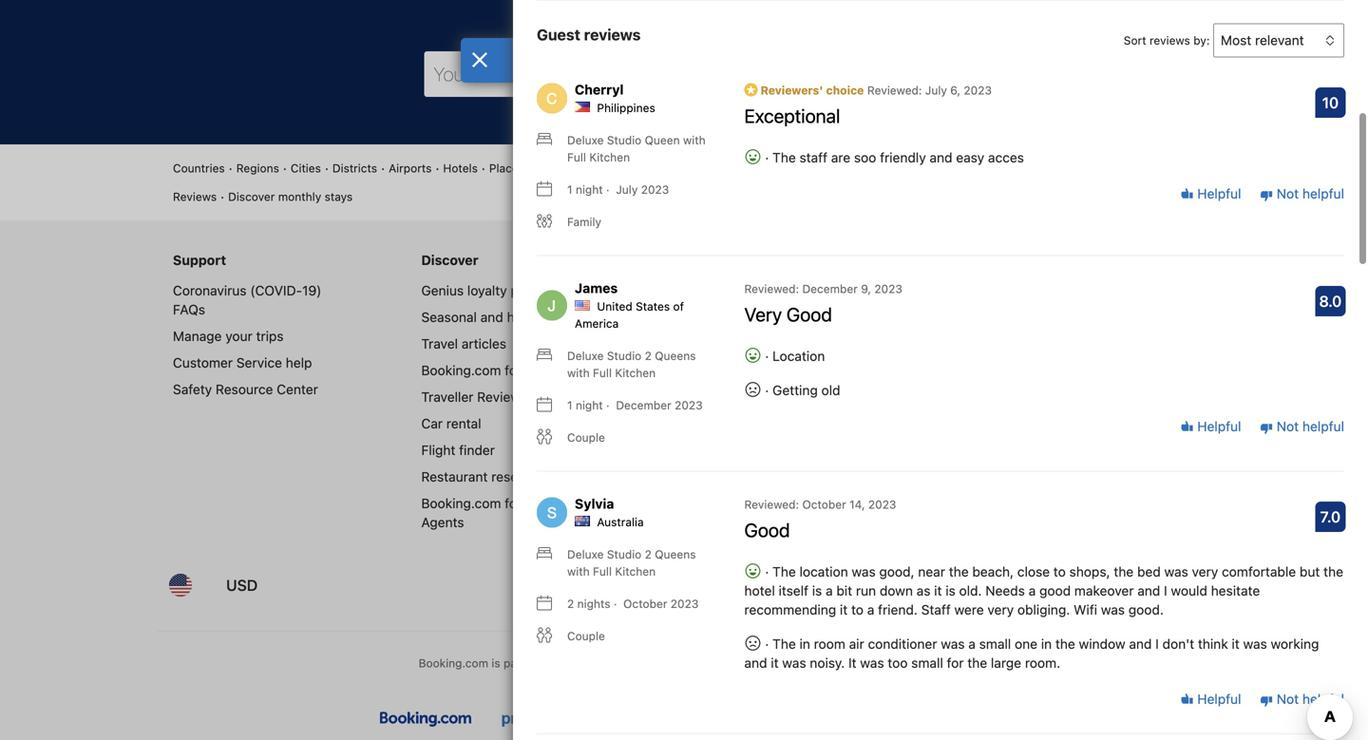 Task type: vqa. For each thing, say whether or not it's contained in the screenshot.
Value at the top left of page
no



Task type: describe. For each thing, give the bounding box(es) containing it.
extranet
[[865, 283, 916, 298]]

1 helpful button from the top
[[1181, 185, 1241, 204]]

business
[[525, 363, 580, 378]]

was up the would
[[1165, 564, 1189, 579]]

10
[[1322, 93, 1339, 111]]

was up run
[[852, 564, 876, 579]]

not helpful button for good
[[1260, 690, 1345, 709]]

old
[[822, 382, 841, 398]]

and down genius loyalty program at the top left
[[481, 309, 503, 325]]

car rental link
[[421, 416, 481, 431]]

0 vertical spatial small
[[979, 636, 1011, 652]]

helpful for good
[[1194, 691, 1241, 707]]

19)
[[302, 283, 322, 298]]

a inside the in room air conditioner was a small one in the window and i don't think it was working and it was noisy.  it was too small for the large room.
[[969, 636, 976, 652]]

a down run
[[867, 602, 875, 617]]

2023 down the homes on the top
[[641, 183, 669, 196]]

makeover
[[1075, 583, 1134, 598]]

0 horizontal spatial travel
[[421, 336, 458, 352]]

1 horizontal spatial in
[[800, 636, 810, 652]]

comfortable
[[1222, 564, 1296, 579]]

genius
[[421, 283, 464, 298]]

not for very good
[[1277, 419, 1299, 434]]

and up privacy & cookies
[[714, 252, 738, 268]]

close image
[[471, 52, 488, 67]]

districts link
[[332, 160, 377, 177]]

the left bed
[[1114, 564, 1134, 579]]

was up services.
[[941, 636, 965, 652]]

travel articles
[[421, 336, 506, 352]]

leader
[[720, 657, 753, 670]]

guest reviews
[[537, 25, 641, 44]]

reviewers' choice
[[758, 83, 864, 97]]

· down info
[[765, 382, 769, 398]]

info
[[753, 363, 776, 378]]

it right think
[[1232, 636, 1240, 652]]

(covid-
[[250, 283, 302, 298]]

night for james
[[576, 398, 603, 412]]

seasonal and holiday deals
[[421, 309, 587, 325]]

hotels link
[[443, 160, 478, 177]]

and inside the location was good, near the beach, close to shops, the bed was very comfortable but the hotel itself is a bit run down as it is old.  needs a good makeover and i would hesitate recommending it to a friend.  staff were very obliging. wifi was good.
[[1138, 583, 1161, 598]]

· up online
[[762, 636, 773, 652]]

of inside united states of america
[[673, 300, 684, 313]]

traveller review awards
[[421, 389, 569, 405]]

1 not from the top
[[1277, 186, 1299, 202]]

1 horizontal spatial very
[[1192, 564, 1218, 579]]

guest for guest reviews
[[537, 25, 580, 44]]

not helpful for very good
[[1273, 419, 1345, 434]]

think
[[1198, 636, 1228, 652]]

· getting old
[[762, 382, 841, 398]]

0 vertical spatial reviewed:
[[867, 83, 922, 97]]

homes
[[644, 162, 681, 175]]

a down close
[[1029, 583, 1036, 598]]

1 for cherryl
[[567, 183, 573, 196]]

coronavirus
[[173, 283, 247, 298]]

booking.com for business link
[[421, 363, 580, 378]]

restaurant
[[421, 469, 488, 485]]

the left best
[[691, 12, 714, 30]]

help
[[286, 355, 312, 371]]

obliging.
[[1018, 602, 1070, 617]]

safety
[[173, 382, 212, 397]]

resolution
[[720, 336, 781, 352]]

flight finder
[[421, 442, 495, 458]]

seasonal and holiday deals link
[[421, 309, 587, 325]]

regions link
[[236, 160, 279, 177]]

reviews link
[[173, 188, 217, 205]]

terms & conditions link
[[670, 309, 788, 325]]

2 vertical spatial of
[[529, 657, 540, 670]]

vacation
[[594, 162, 640, 175]]

terms & conditions
[[670, 309, 788, 325]]

manage your trips
[[173, 328, 284, 344]]

agents
[[421, 515, 464, 530]]

it right leader
[[771, 655, 779, 671]]

america
[[575, 317, 619, 330]]

trips
[[256, 328, 284, 344]]

msa
[[670, 389, 698, 405]]

united
[[597, 300, 633, 313]]

dispute resolution
[[670, 336, 781, 352]]

sort
[[1124, 34, 1147, 47]]

1 vertical spatial december
[[616, 398, 672, 412]]

part
[[504, 657, 526, 670]]

coronavirus (covid-19) faqs
[[173, 283, 322, 317]]

2 horizontal spatial is
[[946, 583, 956, 598]]

guest for guest houses
[[951, 162, 983, 175]]

you
[[810, 12, 835, 30]]

1 horizontal spatial is
[[812, 583, 822, 598]]

about
[[1060, 252, 1100, 268]]

privacy & cookies
[[670, 283, 778, 298]]

1 vertical spatial good
[[744, 519, 790, 541]]

regions
[[236, 162, 279, 175]]

was right it
[[860, 655, 884, 671]]

· right the awards
[[606, 398, 610, 412]]

booking.com for booking.com is part of booking holdings inc., the world leader in online travel and related services.
[[419, 657, 488, 670]]

too
[[888, 655, 908, 671]]

was left working
[[1243, 636, 1267, 652]]

places of interest link
[[489, 160, 583, 177]]

reviewed: for good
[[744, 498, 799, 511]]

working
[[1271, 636, 1319, 652]]

center
[[277, 382, 318, 397]]

booking.com for booking.com for travel agents
[[421, 496, 501, 511]]

& for terms
[[711, 309, 720, 325]]

8.0
[[1319, 292, 1342, 310]]

manage your trips link
[[173, 328, 284, 344]]

0 horizontal spatial july
[[616, 183, 638, 196]]

monthly
[[278, 190, 321, 203]]

run
[[856, 583, 876, 598]]

2023 right 14,
[[868, 498, 896, 511]]

awards
[[524, 389, 569, 405]]

the for location
[[773, 564, 796, 579]]

list of reviews region
[[525, 57, 1356, 740]]

nights
[[577, 597, 610, 610]]

location
[[800, 564, 848, 579]]

staff
[[921, 602, 951, 617]]

sell
[[707, 363, 727, 378]]

traveller
[[421, 389, 474, 405]]

2
[[567, 597, 574, 610]]

services.
[[901, 657, 950, 670]]

support
[[173, 252, 226, 268]]

and down air
[[838, 657, 858, 670]]

interest
[[542, 162, 583, 175]]

0 vertical spatial deals
[[752, 12, 788, 30]]

coronavirus (covid-19) faqs link
[[173, 283, 322, 317]]

scored 8.0 element
[[1315, 286, 1346, 316]]

very
[[744, 303, 782, 325]]

1 night · december 2023
[[567, 398, 703, 412]]

guest houses
[[951, 162, 1025, 175]]

the for in
[[773, 636, 796, 652]]

good.
[[1129, 602, 1164, 617]]

helpful for very good
[[1303, 419, 1345, 434]]

1 horizontal spatial july
[[925, 83, 947, 97]]

reviewed: december 9, 2023
[[744, 282, 903, 295]]

customer service help link
[[173, 355, 312, 371]]

booking.com for booking.com for business
[[421, 363, 501, 378]]

night for cherryl
[[576, 183, 603, 196]]

are
[[831, 149, 851, 165]]

genius loyalty program
[[421, 283, 563, 298]]

program
[[511, 283, 563, 298]]

discover for discover monthly stays
[[228, 190, 275, 203]]

and left easy
[[930, 149, 953, 165]]

best
[[718, 12, 748, 30]]

not helpful button for very good
[[1260, 417, 1345, 436]]

rental
[[446, 416, 481, 431]]



Task type: locate. For each thing, give the bounding box(es) containing it.
1 vertical spatial not
[[1277, 419, 1299, 434]]

to
[[792, 12, 806, 30], [1054, 564, 1066, 579], [851, 602, 864, 617]]

is left old.
[[946, 583, 956, 598]]

3 not helpful button from the top
[[1260, 690, 1345, 709]]

not helpful down working
[[1273, 691, 1345, 707]]

· up the hotel
[[762, 564, 773, 579]]

0 horizontal spatial deals
[[554, 309, 587, 325]]

2 vertical spatial the
[[773, 636, 796, 652]]

july down vacation on the left top of page
[[616, 183, 638, 196]]

1 horizontal spatial deals
[[752, 12, 788, 30]]

Your email address email field
[[424, 51, 781, 97]]

very up the would
[[1192, 564, 1218, 579]]

1 helpful from the top
[[1303, 186, 1345, 202]]

reviewed: up very
[[744, 282, 799, 295]]

3 not from the top
[[1277, 691, 1299, 707]]

not helpful button
[[1260, 185, 1345, 204], [1260, 417, 1345, 436], [1260, 690, 1345, 709]]

room.
[[1025, 655, 1061, 671]]

1 vertical spatial for
[[505, 496, 522, 511]]

1 vertical spatial not helpful
[[1273, 419, 1345, 434]]

to for close
[[1054, 564, 1066, 579]]

reviews
[[173, 190, 217, 203]]

1 vertical spatial deals
[[554, 309, 587, 325]]

friendly
[[880, 149, 926, 165]]

for down the reservations
[[505, 496, 522, 511]]

travel articles link
[[421, 336, 506, 352]]

priceline.com image
[[502, 712, 567, 727], [502, 712, 567, 727]]

it down bit
[[840, 602, 848, 617]]

in left online
[[756, 657, 766, 670]]

0 horizontal spatial october
[[624, 597, 667, 610]]

msa statement link
[[670, 389, 764, 405]]

extranet login
[[865, 283, 950, 298]]

discover for discover
[[421, 252, 479, 268]]

couple for very good
[[567, 431, 605, 444]]

9,
[[861, 282, 871, 295]]

2 not helpful button from the top
[[1260, 417, 1345, 436]]

2 1 from the top
[[567, 398, 573, 412]]

united states of america
[[575, 300, 684, 330]]

the up old.
[[949, 564, 969, 579]]

deals right best
[[752, 12, 788, 30]]

deals down james
[[554, 309, 587, 325]]

your
[[225, 328, 253, 344]]

1 horizontal spatial guest
[[951, 162, 983, 175]]

1 vertical spatial october
[[624, 597, 667, 610]]

reviewed: for very good
[[744, 282, 799, 295]]

october left 14,
[[802, 498, 846, 511]]

terms
[[670, 252, 710, 268], [670, 309, 708, 325]]

up
[[568, 12, 585, 30]]

for inside booking.com for travel agents
[[505, 496, 522, 511]]

i left don't
[[1156, 636, 1159, 652]]

in up the room. on the right of the page
[[1041, 636, 1052, 652]]

night up family
[[576, 183, 603, 196]]

couple for good
[[567, 629, 605, 643]]

to down run
[[851, 602, 864, 617]]

0 vertical spatial terms
[[670, 252, 710, 268]]

0 vertical spatial booking.com
[[421, 363, 501, 378]]

bed
[[1137, 564, 1161, 579]]

1 horizontal spatial reviews
[[1150, 34, 1190, 47]]

1 vertical spatial july
[[616, 183, 638, 196]]

the inside the in room air conditioner was a small one in the window and i don't think it was working and it was noisy.  it was too small for the large room.
[[773, 636, 796, 652]]

james
[[575, 280, 618, 296]]

login
[[920, 283, 950, 298]]

0 vertical spatial travel
[[421, 336, 458, 352]]

to up good
[[1054, 564, 1066, 579]]

vacation homes link
[[594, 160, 681, 177]]

couple down the awards
[[567, 431, 605, 444]]

the up online
[[773, 636, 796, 652]]

2 terms from the top
[[670, 309, 708, 325]]

0 vertical spatial of
[[528, 162, 539, 175]]

discover up genius
[[421, 252, 479, 268]]

reviewed: right choice
[[867, 83, 922, 97]]

2 vertical spatial to
[[851, 602, 864, 617]]

0 horizontal spatial in
[[756, 657, 766, 670]]

0 vertical spatial night
[[576, 183, 603, 196]]

2 vertical spatial booking.com
[[419, 657, 488, 670]]

countries link
[[173, 160, 225, 177]]

1 vertical spatial not helpful button
[[1260, 417, 1345, 436]]

0 horizontal spatial december
[[616, 398, 672, 412]]

not for good
[[1277, 691, 1299, 707]]

scored 7.0 element
[[1315, 502, 1346, 532]]

3 the from the top
[[773, 636, 796, 652]]

1 vertical spatial the
[[773, 564, 796, 579]]

guest up "your email address" email field
[[537, 25, 580, 44]]

apartments
[[693, 162, 755, 175]]

2023 down 'don't'
[[675, 398, 703, 412]]

& for privacy
[[718, 283, 727, 298]]

1 for james
[[567, 398, 573, 412]]

helpful up scored 7.0 element
[[1303, 419, 1345, 434]]

i
[[1164, 583, 1168, 598], [1156, 636, 1159, 652]]

vacation homes
[[594, 162, 681, 175]]

0 vertical spatial discover
[[228, 190, 275, 203]]

for inside the in room air conditioner was a small one in the window and i don't think it was working and it was noisy.  it was too small for the large room.
[[947, 655, 964, 671]]

is down location
[[812, 583, 822, 598]]

0 vertical spatial helpful
[[1303, 186, 1345, 202]]

booking.com up agents
[[421, 496, 501, 511]]

were
[[955, 602, 984, 617]]

for up review
[[505, 363, 522, 378]]

2 not helpful from the top
[[1273, 419, 1345, 434]]

the
[[773, 149, 796, 165], [773, 564, 796, 579], [773, 636, 796, 652]]

2 the from the top
[[773, 564, 796, 579]]

reviews for guest
[[584, 25, 641, 44]]

the right but
[[1324, 564, 1344, 579]]

1 down interest
[[567, 183, 573, 196]]

terms for terms & conditions
[[670, 309, 708, 325]]

booking.com left part
[[419, 657, 488, 670]]

1 horizontal spatial travel
[[525, 496, 562, 511]]

& up terms & conditions link
[[718, 283, 727, 298]]

0 horizontal spatial guest
[[537, 25, 580, 44]]

window
[[1079, 636, 1126, 652]]

0 horizontal spatial very
[[988, 602, 1014, 617]]

bit
[[837, 583, 852, 598]]

3 helpful from the top
[[1303, 691, 1345, 707]]

for left large at the right bottom of the page
[[947, 655, 964, 671]]

helpful down working
[[1303, 691, 1345, 707]]

2 vertical spatial helpful button
[[1181, 690, 1241, 709]]

not helpful up scored 7.0 element
[[1273, 419, 1345, 434]]

1 vertical spatial small
[[911, 655, 943, 671]]

shops,
[[1070, 564, 1110, 579]]

1 horizontal spatial small
[[979, 636, 1011, 652]]

safety resource center
[[173, 382, 318, 397]]

0 vertical spatial i
[[1164, 583, 1168, 598]]

1 vertical spatial &
[[711, 309, 720, 325]]

0 horizontal spatial i
[[1156, 636, 1159, 652]]

itself
[[779, 583, 809, 598]]

and right up
[[589, 12, 615, 30]]

3 helpful button from the top
[[1181, 690, 1241, 709]]

small right too
[[911, 655, 943, 671]]

1 not helpful button from the top
[[1260, 185, 1345, 204]]

· right the my
[[765, 348, 769, 364]]

reviewed: october 14, 2023
[[744, 498, 896, 511]]

not helpful for good
[[1273, 691, 1345, 707]]

terms up privacy
[[670, 252, 710, 268]]

hostels link
[[859, 160, 900, 177]]

0 vertical spatial july
[[925, 83, 947, 97]]

helpful for good
[[1303, 691, 1345, 707]]

settings
[[741, 252, 795, 268]]

for for business
[[505, 363, 522, 378]]

travel down the reservations
[[525, 496, 562, 511]]

1 vertical spatial discover
[[421, 252, 479, 268]]

july left 6,
[[925, 83, 947, 97]]

0 vertical spatial &
[[718, 283, 727, 298]]

airports link
[[389, 160, 432, 177]]

and down good.
[[1129, 636, 1152, 652]]

0 vertical spatial not helpful
[[1273, 186, 1345, 202]]

small up large at the right bottom of the page
[[979, 636, 1011, 652]]

2 vertical spatial helpful
[[1303, 691, 1345, 707]]

small
[[979, 636, 1011, 652], [911, 655, 943, 671]]

guest left houses
[[951, 162, 983, 175]]

sign up and we'll send the best deals to you
[[533, 12, 835, 30]]

1 vertical spatial travel
[[525, 496, 562, 511]]

0 vertical spatial for
[[505, 363, 522, 378]]

subscribe
[[821, 63, 904, 85]]

1 vertical spatial i
[[1156, 636, 1159, 652]]

in up travel
[[800, 636, 810, 652]]

0 horizontal spatial small
[[911, 655, 943, 671]]

very down the needs
[[988, 602, 1014, 617]]

scored 10 element
[[1315, 87, 1346, 118]]

0 horizontal spatial is
[[492, 657, 500, 670]]

2 night from the top
[[576, 398, 603, 412]]

october right nights
[[624, 597, 667, 610]]

· right nights
[[614, 597, 617, 610]]

the right inc.,
[[666, 657, 684, 670]]

friend.
[[878, 602, 918, 617]]

reviews
[[584, 25, 641, 44], [1150, 34, 1190, 47]]

1 vertical spatial couple
[[567, 629, 605, 643]]

2 helpful from the top
[[1303, 419, 1345, 434]]

good down reviewed: december 9, 2023
[[787, 303, 832, 325]]

countries
[[173, 162, 225, 175]]

0 vertical spatial helpful
[[1194, 186, 1241, 202]]

reviews for sort
[[1150, 34, 1190, 47]]

helpful down 10
[[1303, 186, 1345, 202]]

was left noisy.
[[782, 655, 806, 671]]

don't sell my info
[[670, 363, 776, 378]]

beach,
[[972, 564, 1014, 579]]

1 the from the top
[[773, 149, 796, 165]]

and left online
[[744, 655, 767, 671]]

december down 'don't'
[[616, 398, 672, 412]]

conditions
[[724, 309, 788, 325]]

booking.com image
[[380, 712, 471, 727], [380, 712, 471, 727]]

faqs
[[173, 302, 205, 317]]

2 vertical spatial helpful
[[1194, 691, 1241, 707]]

large
[[991, 655, 1022, 671]]

2023 right 9, on the top of the page
[[874, 282, 903, 295]]

hostels
[[859, 162, 900, 175]]

not helpful down 10
[[1273, 186, 1345, 202]]

december
[[802, 282, 858, 295], [616, 398, 672, 412]]

0 vertical spatial guest
[[537, 25, 580, 44]]

statement
[[702, 389, 764, 405]]

old.
[[959, 583, 982, 598]]

terms and settings
[[670, 252, 795, 268]]

related
[[861, 657, 898, 670]]

1 vertical spatial booking.com
[[421, 496, 501, 511]]

cities
[[291, 162, 321, 175]]

1 vertical spatial reviewed:
[[744, 282, 799, 295]]

1 vertical spatial very
[[988, 602, 1014, 617]]

discover down regions link
[[228, 190, 275, 203]]

2 horizontal spatial to
[[1054, 564, 1066, 579]]

1 1 from the top
[[567, 183, 573, 196]]

2 vertical spatial for
[[947, 655, 964, 671]]

0 horizontal spatial discover
[[228, 190, 275, 203]]

1 terms from the top
[[670, 252, 710, 268]]

1 vertical spatial helpful
[[1303, 419, 1345, 434]]

0 horizontal spatial reviews
[[584, 25, 641, 44]]

resorts link
[[767, 160, 808, 177]]

2 helpful from the top
[[1194, 419, 1241, 434]]

send
[[654, 12, 687, 30]]

dispute
[[670, 336, 717, 352]]

terms for terms and settings
[[670, 252, 710, 268]]

is left part
[[492, 657, 500, 670]]

1 vertical spatial to
[[1054, 564, 1066, 579]]

i inside the in room air conditioner was a small one in the window and i don't think it was working and it was noisy.  it was too small for the large room.
[[1156, 636, 1159, 652]]

0 vertical spatial to
[[792, 12, 806, 30]]

night
[[576, 183, 603, 196], [576, 398, 603, 412]]

the left large at the right bottom of the page
[[968, 655, 987, 671]]

i inside the location was good, near the beach, close to shops, the bed was very comfortable but the hotel itself is a bit run down as it is old.  needs a good makeover and i would hesitate recommending it to a friend.  staff were very obliging. wifi was good.
[[1164, 583, 1168, 598]]

2 vertical spatial reviewed:
[[744, 498, 799, 511]]

· the staff are soo friendly and easy acces
[[762, 149, 1024, 165]]

the up the room. on the right of the page
[[1056, 636, 1075, 652]]

1 vertical spatial of
[[673, 300, 684, 313]]

states
[[636, 300, 670, 313]]

flight finder link
[[421, 442, 495, 458]]

0 vertical spatial very
[[1192, 564, 1218, 579]]

2 vertical spatial not
[[1277, 691, 1299, 707]]

0 vertical spatial 1
[[567, 183, 573, 196]]

1 vertical spatial night
[[576, 398, 603, 412]]

getting
[[773, 382, 818, 398]]

1 not helpful from the top
[[1273, 186, 1345, 202]]

2 helpful button from the top
[[1181, 417, 1241, 436]]

staff
[[800, 149, 828, 165]]

i left the would
[[1164, 583, 1168, 598]]

& down privacy & cookies link
[[711, 309, 720, 325]]

resource
[[216, 382, 273, 397]]

cities link
[[291, 160, 321, 177]]

the inside the location was good, near the beach, close to shops, the bed was very comfortable but the hotel itself is a bit run down as it is old.  needs a good makeover and i would hesitate recommending it to a friend.  staff were very obliging. wifi was good.
[[773, 564, 796, 579]]

1 horizontal spatial i
[[1164, 583, 1168, 598]]

was down makeover
[[1101, 602, 1125, 617]]

1 vertical spatial guest
[[951, 162, 983, 175]]

2 couple from the top
[[567, 629, 605, 643]]

couple down nights
[[567, 629, 605, 643]]

1 vertical spatial 1
[[567, 398, 573, 412]]

december left 9, on the top of the page
[[802, 282, 858, 295]]

terms down privacy
[[670, 309, 708, 325]]

0 horizontal spatial to
[[792, 12, 806, 30]]

seasonal
[[421, 309, 477, 325]]

0 vertical spatial couple
[[567, 431, 605, 444]]

car rental
[[421, 416, 481, 431]]

2 not from the top
[[1277, 419, 1299, 434]]

soo
[[854, 149, 876, 165]]

a left bit
[[826, 583, 833, 598]]

2023 up booking.com is part of booking holdings inc., the world leader in online travel and related services.
[[671, 597, 699, 610]]

1 vertical spatial helpful
[[1194, 419, 1241, 434]]

the left the staff
[[773, 149, 796, 165]]

2 horizontal spatial in
[[1041, 636, 1052, 652]]

sylvia
[[575, 496, 614, 512]]

travel
[[805, 657, 834, 670]]

good down reviewed: october 14, 2023
[[744, 519, 790, 541]]

1 horizontal spatial to
[[851, 602, 864, 617]]

2023 right 6,
[[964, 83, 992, 97]]

partners
[[865, 252, 922, 268]]

helpful button for very good
[[1181, 417, 1241, 436]]

0 vertical spatial october
[[802, 498, 846, 511]]

1 vertical spatial terms
[[670, 309, 708, 325]]

safety resource center link
[[173, 382, 318, 397]]

travel down the seasonal
[[421, 336, 458, 352]]

0 vertical spatial not helpful button
[[1260, 185, 1345, 204]]

for for travel
[[505, 496, 522, 511]]

the up itself
[[773, 564, 796, 579]]

reviewed: left 14,
[[744, 498, 799, 511]]

0 vertical spatial the
[[773, 149, 796, 165]]

1 vertical spatial helpful button
[[1181, 417, 1241, 436]]

world
[[687, 657, 716, 670]]

reviews up "your email address" email field
[[584, 25, 641, 44]]

apartments link
[[693, 160, 755, 177]]

· right apartments link
[[765, 149, 769, 165]]

0 vertical spatial helpful button
[[1181, 185, 1241, 204]]

travel inside booking.com for travel agents
[[525, 496, 562, 511]]

of down privacy
[[673, 300, 684, 313]]

0 vertical spatial not
[[1277, 186, 1299, 202]]

7.0
[[1320, 508, 1341, 526]]

0 vertical spatial good
[[787, 303, 832, 325]]

1 horizontal spatial discover
[[421, 252, 479, 268]]

booking
[[543, 657, 586, 670]]

customer
[[173, 355, 233, 371]]

booking.com inside booking.com for travel agents
[[421, 496, 501, 511]]

helpful button for good
[[1181, 690, 1241, 709]]

acces
[[988, 149, 1024, 165]]

1 couple from the top
[[567, 431, 605, 444]]

3 not helpful from the top
[[1273, 691, 1345, 707]]

of right part
[[529, 657, 540, 670]]

and down bed
[[1138, 583, 1161, 598]]

2 vertical spatial not helpful button
[[1260, 690, 1345, 709]]

1 horizontal spatial october
[[802, 498, 846, 511]]

1 horizontal spatial december
[[802, 282, 858, 295]]

1 helpful from the top
[[1194, 186, 1241, 202]]

0 vertical spatial december
[[802, 282, 858, 295]]

reviewers'
[[761, 83, 823, 97]]

of right the places at the left of the page
[[528, 162, 539, 175]]

3 helpful from the top
[[1194, 691, 1241, 707]]

it right as
[[934, 583, 942, 598]]

helpful for very good
[[1194, 419, 1241, 434]]

1 night from the top
[[576, 183, 603, 196]]

· down vacation on the left top of page
[[606, 183, 610, 196]]

we'll
[[619, 12, 650, 30]]

villas
[[819, 162, 848, 175]]

restaurant reservations link
[[421, 469, 567, 485]]

2 vertical spatial not helpful
[[1273, 691, 1345, 707]]

review
[[477, 389, 521, 405]]

to for deals
[[792, 12, 806, 30]]



